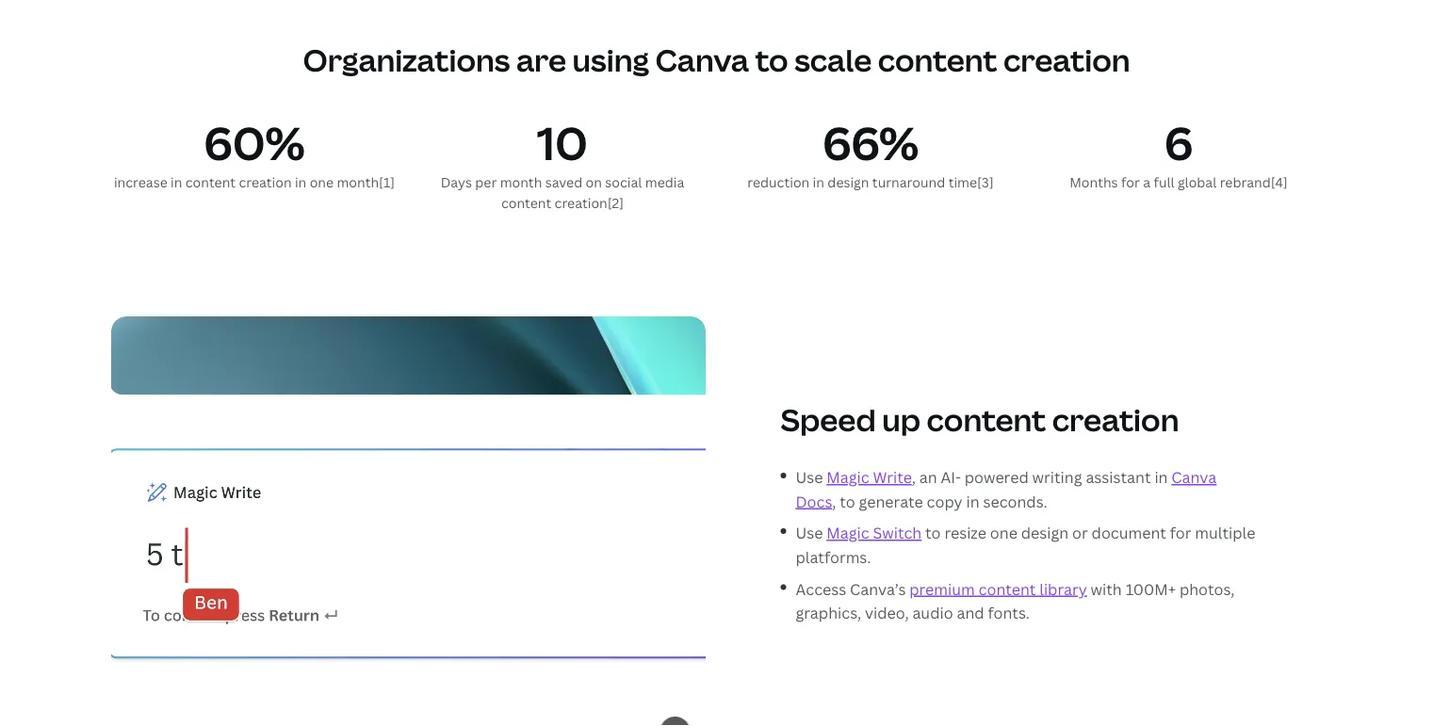 Task type: locate. For each thing, give the bounding box(es) containing it.
an
[[919, 467, 937, 487]]

one
[[310, 173, 334, 191], [990, 523, 1017, 543]]

0 vertical spatial one
[[310, 173, 334, 191]]

canva docs link
[[796, 467, 1217, 512]]

canva up 'multiple'
[[1171, 467, 1217, 487]]

, left an
[[912, 467, 916, 487]]

ai-
[[941, 467, 961, 487]]

design left or
[[1021, 523, 1069, 543]]

content inside 10 days per month saved on social media content creation[2]
[[501, 194, 551, 212]]

1 horizontal spatial for
[[1170, 523, 1191, 543]]

, up use magic switch in the right of the page
[[832, 491, 836, 512]]

using
[[572, 40, 649, 81]]

1 vertical spatial use
[[796, 523, 823, 543]]

0 horizontal spatial design
[[828, 173, 869, 191]]

0 horizontal spatial ,
[[832, 491, 836, 512]]

write
[[873, 467, 912, 487]]

magic for switch
[[827, 523, 869, 543]]

1 magic from the top
[[827, 467, 869, 487]]

use for use magic write , an ai- powered writing assistant in
[[796, 467, 823, 487]]

1 horizontal spatial design
[[1021, 523, 1069, 543]]

for inside 'to resize one design or document for multiple platforms.'
[[1170, 523, 1191, 543]]

platforms.
[[796, 547, 871, 567]]

0 horizontal spatial one
[[310, 173, 334, 191]]

1 horizontal spatial one
[[990, 523, 1017, 543]]

up
[[882, 399, 921, 440]]

1 vertical spatial one
[[990, 523, 1017, 543]]

organizations
[[303, 40, 510, 81]]

2 horizontal spatial to
[[925, 523, 941, 543]]

magic up docs
[[827, 467, 869, 487]]

canva docs
[[796, 467, 1217, 512]]

canva inside canva docs
[[1171, 467, 1217, 487]]

design inside 'to resize one design or document for multiple platforms.'
[[1021, 523, 1069, 543]]

content
[[878, 40, 997, 81], [185, 173, 236, 191], [501, 194, 551, 212], [927, 399, 1046, 440], [979, 579, 1036, 599]]

0 horizontal spatial for
[[1121, 173, 1140, 191]]

use
[[796, 467, 823, 487], [796, 523, 823, 543]]

creation
[[1003, 40, 1130, 81], [239, 173, 292, 191], [1052, 399, 1179, 440]]

1 vertical spatial design
[[1021, 523, 1069, 543]]

premium content library link
[[909, 579, 1087, 599]]

in
[[171, 173, 182, 191], [295, 173, 306, 191], [813, 173, 824, 191], [1155, 467, 1168, 487], [966, 491, 979, 512]]

for
[[1121, 173, 1140, 191], [1170, 523, 1191, 543]]

for left 'multiple'
[[1170, 523, 1191, 543]]

1 vertical spatial to
[[840, 491, 855, 512]]

to down magic write link
[[840, 491, 855, 512]]

one inside 60% increase in content creation in one month[1]
[[310, 173, 334, 191]]

for left a
[[1121, 173, 1140, 191]]

days
[[441, 173, 472, 191]]

design inside the 66% reduction in design turnaround time[3]
[[828, 173, 869, 191]]

100m+
[[1126, 579, 1176, 599]]

creation inside 60% increase in content creation in one month[1]
[[239, 173, 292, 191]]

to
[[755, 40, 788, 81], [840, 491, 855, 512], [925, 523, 941, 543]]

canva's
[[850, 579, 906, 599]]

video,
[[865, 603, 909, 623]]

1 use from the top
[[796, 467, 823, 487]]

,
[[912, 467, 916, 487], [832, 491, 836, 512]]

library
[[1039, 579, 1087, 599]]

magic up the platforms.
[[827, 523, 869, 543]]

magic for write
[[827, 467, 869, 487]]

1 vertical spatial for
[[1170, 523, 1191, 543]]

organizations are using canva to scale content creation
[[303, 40, 1130, 81]]

canva
[[655, 40, 749, 81], [1171, 467, 1217, 487]]

a
[[1143, 173, 1150, 191]]

to down , to generate copy in seconds.
[[925, 523, 941, 543]]

or
[[1072, 523, 1088, 543]]

1 vertical spatial magic
[[827, 523, 869, 543]]

global
[[1178, 173, 1217, 191]]

0 vertical spatial for
[[1121, 173, 1140, 191]]

for inside 6 months for a full global rebrand[4]
[[1121, 173, 1140, 191]]

one down seconds.
[[990, 523, 1017, 543]]

to left scale
[[755, 40, 788, 81]]

docs
[[796, 491, 832, 512]]

66%
[[823, 111, 919, 173]]

full
[[1154, 173, 1174, 191]]

in right reduction
[[813, 173, 824, 191]]

speed up content creation
[[781, 399, 1179, 440]]

reduction
[[747, 173, 810, 191]]

design
[[828, 173, 869, 191], [1021, 523, 1069, 543]]

1 horizontal spatial canva
[[1171, 467, 1217, 487]]

powered
[[965, 467, 1029, 487]]

media
[[645, 173, 684, 191]]

1 horizontal spatial ,
[[912, 467, 916, 487]]

seconds.
[[983, 491, 1047, 512]]

scale
[[794, 40, 872, 81]]

0 vertical spatial to
[[755, 40, 788, 81]]

0 vertical spatial use
[[796, 467, 823, 487]]

copy
[[927, 491, 962, 512]]

use down docs
[[796, 523, 823, 543]]

magic
[[827, 467, 869, 487], [827, 523, 869, 543]]

resize
[[944, 523, 986, 543]]

access
[[796, 579, 846, 599]]

60%
[[204, 111, 305, 173]]

design down 66%
[[828, 173, 869, 191]]

1 horizontal spatial to
[[840, 491, 855, 512]]

canva right using
[[655, 40, 749, 81]]

multiple
[[1195, 523, 1255, 543]]

with 100m+ photos, graphics, video, audio and fonts.
[[796, 579, 1235, 623]]

in right increase
[[171, 173, 182, 191]]

6 months for a full global rebrand[4]
[[1070, 111, 1288, 191]]

2 magic from the top
[[827, 523, 869, 543]]

0 vertical spatial ,
[[912, 467, 916, 487]]

one left month[1]
[[310, 173, 334, 191]]

2 vertical spatial to
[[925, 523, 941, 543]]

0 vertical spatial design
[[828, 173, 869, 191]]

2 use from the top
[[796, 523, 823, 543]]

0 horizontal spatial canva
[[655, 40, 749, 81]]

are
[[516, 40, 566, 81]]

months
[[1070, 173, 1118, 191]]

1 vertical spatial ,
[[832, 491, 836, 512]]

0 vertical spatial magic
[[827, 467, 869, 487]]

use magic write , an ai- powered writing assistant in
[[796, 467, 1171, 487]]

1 vertical spatial creation
[[239, 173, 292, 191]]

1 vertical spatial canva
[[1171, 467, 1217, 487]]

and
[[957, 603, 984, 623]]

use up docs
[[796, 467, 823, 487]]



Task type: vqa. For each thing, say whether or not it's contained in the screenshot.
PHOTO group
no



Task type: describe. For each thing, give the bounding box(es) containing it.
saved
[[545, 173, 582, 191]]

speed
[[781, 399, 876, 440]]

graphics,
[[796, 603, 861, 623]]

turnaround
[[872, 173, 945, 191]]

2 vertical spatial creation
[[1052, 399, 1179, 440]]

fonts.
[[988, 603, 1030, 623]]

access canva's premium content library
[[796, 579, 1087, 599]]

on
[[586, 173, 602, 191]]

per
[[475, 173, 497, 191]]

0 vertical spatial creation
[[1003, 40, 1130, 81]]

generate
[[859, 491, 923, 512]]

photos,
[[1179, 579, 1235, 599]]

60% increase in content creation in one month[1]
[[114, 111, 395, 191]]

, to generate copy in seconds.
[[832, 491, 1047, 512]]

magic switch link
[[827, 523, 922, 543]]

in right assistant
[[1155, 467, 1168, 487]]

66% reduction in design turnaround time[3]
[[747, 111, 994, 191]]

magic write link
[[827, 467, 912, 487]]

10
[[537, 111, 588, 173]]

one inside 'to resize one design or document for multiple platforms.'
[[990, 523, 1017, 543]]

0 vertical spatial canva
[[655, 40, 749, 81]]

premium
[[909, 579, 975, 599]]

rebrand[4]
[[1220, 173, 1288, 191]]

month[1]
[[337, 173, 395, 191]]

increase
[[114, 173, 167, 191]]

use magic switch
[[796, 523, 922, 543]]

in inside the 66% reduction in design turnaround time[3]
[[813, 173, 824, 191]]

month
[[500, 173, 542, 191]]

to inside 'to resize one design or document for multiple platforms.'
[[925, 523, 941, 543]]

writing
[[1032, 467, 1082, 487]]

audio
[[912, 603, 953, 623]]

with
[[1091, 579, 1122, 599]]

use for use magic switch
[[796, 523, 823, 543]]

in down 60%
[[295, 173, 306, 191]]

social
[[605, 173, 642, 191]]

design for 66%
[[828, 173, 869, 191]]

0 horizontal spatial to
[[755, 40, 788, 81]]

10 days per month saved on social media content creation[2]
[[441, 111, 684, 212]]

6
[[1164, 111, 1193, 173]]

switch
[[873, 523, 922, 543]]

time[3]
[[948, 173, 994, 191]]

to resize one design or document for multiple platforms.
[[796, 523, 1255, 567]]

in down the "use magic write , an ai- powered writing assistant in"
[[966, 491, 979, 512]]

content inside 60% increase in content creation in one month[1]
[[185, 173, 236, 191]]

design for to
[[1021, 523, 1069, 543]]

creation[2]
[[555, 194, 624, 212]]

assistant
[[1086, 467, 1151, 487]]

document
[[1092, 523, 1166, 543]]



